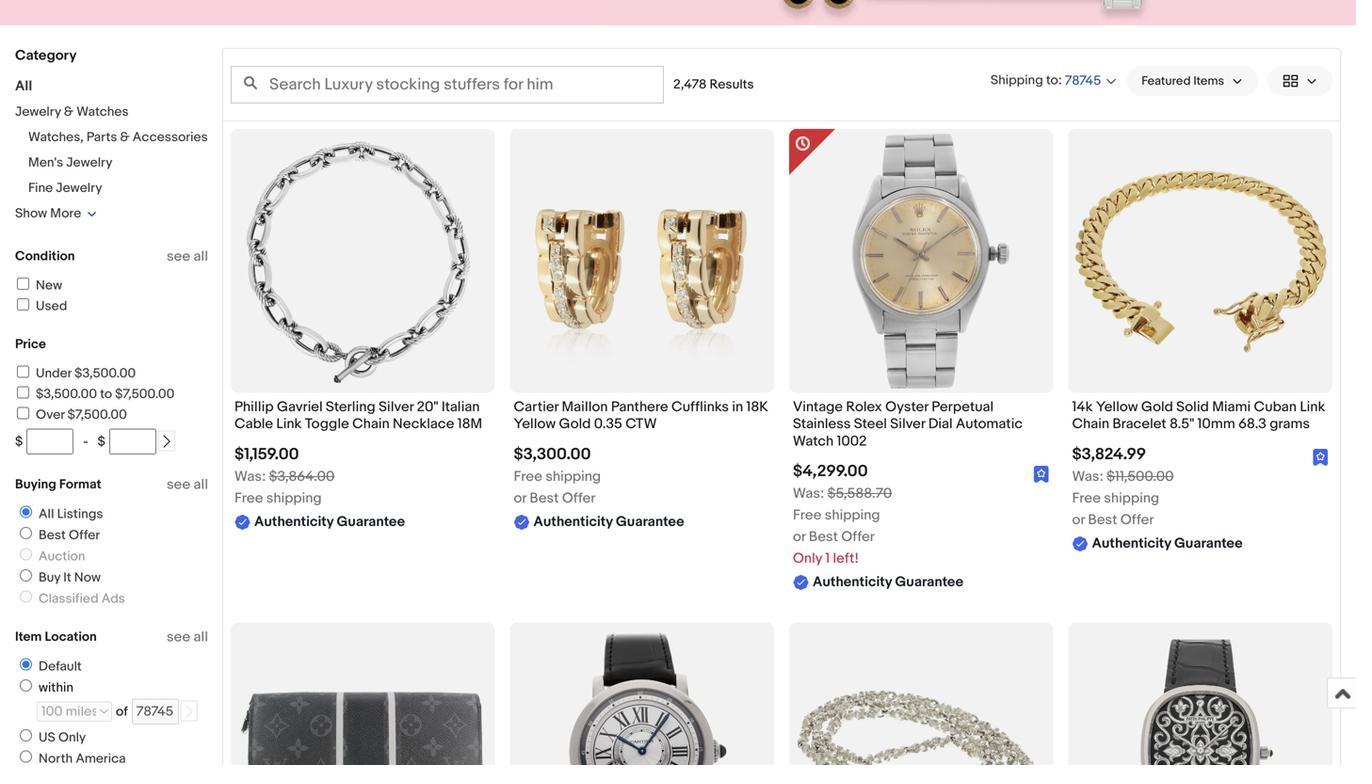 Task type: locate. For each thing, give the bounding box(es) containing it.
1 see all button from the top
[[167, 248, 208, 265]]

all listings
[[39, 507, 103, 523]]

us only
[[39, 730, 86, 746]]

or down $3,300.00
[[514, 490, 526, 507]]

watches
[[76, 104, 129, 120]]

silver left 20"
[[379, 399, 414, 416]]

buy it now link
[[12, 570, 105, 586]]

0 horizontal spatial was:
[[235, 468, 266, 485]]

silver
[[379, 399, 414, 416], [890, 416, 925, 433]]

jewelry down parts
[[66, 155, 113, 171]]

1 horizontal spatial link
[[1300, 399, 1325, 416]]

2 $ from the left
[[98, 434, 105, 450]]

0 vertical spatial all
[[15, 78, 32, 95]]

link up grams
[[1300, 399, 1325, 416]]

:
[[1058, 73, 1062, 89]]

or
[[514, 490, 526, 507], [1072, 512, 1085, 529], [793, 529, 806, 546]]

$ for "minimum value" text box
[[15, 434, 23, 450]]

shipping down the $11,500.00
[[1104, 490, 1160, 507]]

authenticity
[[254, 514, 334, 531], [534, 514, 613, 531], [1092, 535, 1171, 552], [813, 574, 892, 591]]

in
[[732, 399, 743, 416]]

results
[[710, 77, 754, 93]]

14k yellow gold solid miami cuban link chain bracelet 8.5" 10mm 68.3 grams
[[1072, 399, 1325, 433]]

2 see from the top
[[167, 477, 190, 494]]

ctw
[[626, 416, 657, 433]]

vintage rolex oyster perpetual stainless steel silver dial automatic watch 1002 link
[[793, 399, 1050, 455]]

shipping down $5,588.70
[[825, 507, 880, 524]]

1 horizontal spatial [object undefined] image
[[1313, 449, 1329, 466]]

0 horizontal spatial all
[[15, 78, 32, 95]]

default
[[39, 659, 82, 675]]

was: $5,588.70 free shipping or best offer only 1 left!
[[793, 486, 892, 568]]

or for was: $5,588.70 free shipping or best offer only 1 left!
[[793, 529, 806, 546]]

stainless
[[793, 416, 851, 433]]

to down under $3,500.00
[[100, 387, 112, 403]]

[object undefined] image
[[1313, 449, 1329, 466], [1034, 466, 1050, 484]]

vintage
[[793, 399, 843, 416]]

1 horizontal spatial all
[[39, 507, 54, 523]]

was: down '$3,824.99'
[[1072, 468, 1104, 485]]

only right us
[[58, 730, 86, 746]]

all for all listings
[[39, 507, 54, 523]]

1 vertical spatial $7,500.00
[[68, 407, 127, 423]]

jewelry down men's jewelry link
[[56, 180, 102, 196]]

free down $4,299.00
[[793, 507, 822, 524]]

link inside phillip gavriel sterling silver 20" italian cable link toggle chain necklace 18m
[[276, 416, 302, 433]]

best down $3,300.00
[[530, 490, 559, 507]]

0 horizontal spatial gold
[[559, 416, 591, 433]]

3 see from the top
[[167, 629, 190, 646]]

was: for was: $5,588.70 free shipping or best offer only 1 left!
[[793, 486, 824, 503]]

cable
[[235, 416, 273, 433]]

2 vertical spatial see all button
[[167, 629, 208, 646]]

free inside was: $5,588.70 free shipping or best offer only 1 left!
[[793, 507, 822, 524]]

North America radio
[[20, 751, 32, 763]]

0 vertical spatial see all
[[167, 248, 208, 265]]

1 horizontal spatial to
[[1046, 73, 1058, 89]]

silver inside phillip gavriel sterling silver 20" italian cable link toggle chain necklace 18m
[[379, 399, 414, 416]]

gold up bracelet
[[1141, 399, 1173, 416]]

$3,500.00 to $7,500.00 link
[[14, 387, 175, 403]]

offer inside was: $11,500.00 free shipping or best offer
[[1121, 512, 1154, 529]]

was: down $1,159.00
[[235, 468, 266, 485]]

patek philippe golden ellipse automatic white gold mens strap watch 5738/51g-001 image
[[1069, 623, 1333, 766]]

yellow
[[1096, 399, 1138, 416], [514, 416, 556, 433]]

$7,500.00 up maximum value text field on the bottom
[[115, 387, 175, 403]]

0 horizontal spatial [object undefined] image
[[1034, 466, 1050, 484]]

1 vertical spatial all
[[194, 477, 208, 494]]

2 all from the top
[[194, 477, 208, 494]]

1 horizontal spatial [object undefined] image
[[1313, 449, 1329, 466]]

Default radio
[[20, 659, 32, 671]]

new link
[[14, 278, 62, 294]]

0 horizontal spatial &
[[64, 104, 74, 120]]

0 vertical spatial to
[[1046, 73, 1058, 89]]

All Listings radio
[[20, 506, 32, 518]]

or inside was: $5,588.70 free shipping or best offer only 1 left!
[[793, 529, 806, 546]]

$3,300.00
[[514, 445, 591, 465]]

Auction radio
[[20, 549, 32, 561]]

all for used
[[194, 248, 208, 265]]

authenticity guarantee down left!
[[813, 574, 964, 591]]

2 vertical spatial all
[[194, 629, 208, 646]]

link
[[1300, 399, 1325, 416], [276, 416, 302, 433]]

condition
[[15, 249, 75, 265]]

link inside 14k yellow gold solid miami cuban link chain bracelet 8.5" 10mm 68.3 grams
[[1300, 399, 1325, 416]]

offer down listings
[[69, 528, 100, 544]]

see
[[167, 248, 190, 265], [167, 477, 190, 494], [167, 629, 190, 646]]

2 see all from the top
[[167, 477, 208, 494]]

1 vertical spatial see all
[[167, 477, 208, 494]]

1 horizontal spatial $
[[98, 434, 105, 450]]

to inside shipping to : 78745
[[1046, 73, 1058, 89]]

to left the 78745
[[1046, 73, 1058, 89]]

link down gavriel
[[276, 416, 302, 433]]

1 horizontal spatial silver
[[890, 416, 925, 433]]

$3,500.00 to $7,500.00 checkbox
[[17, 387, 29, 399]]

$11,500.00
[[1107, 468, 1174, 485]]

new
[[36, 278, 62, 294]]

$ down over $7,500.00 option
[[15, 434, 23, 450]]

within
[[39, 680, 73, 696]]

jewelry
[[15, 104, 61, 120], [66, 155, 113, 171], [56, 180, 102, 196]]

Over $7,500.00 checkbox
[[17, 407, 29, 420]]

only left 1
[[793, 551, 822, 568]]

free inside was: $11,500.00 free shipping or best offer
[[1072, 490, 1101, 507]]

$3,500.00 up over $7,500.00 link
[[36, 387, 97, 403]]

1 chain from the left
[[352, 416, 390, 433]]

phillip gavriel sterling silver 20" italian cable link toggle chain necklace 18m
[[235, 399, 482, 433]]

cartier maillon panthere cufflinks in 18k yellow gold 0.35 ctw link
[[514, 399, 770, 438]]

Maximum Value text field
[[109, 429, 156, 455]]

0 vertical spatial see
[[167, 248, 190, 265]]

watch
[[793, 433, 834, 450]]

cartier maillon panthere cufflinks in 18k yellow gold 0.35 ctw
[[514, 399, 768, 433]]

best up auction link
[[39, 528, 66, 544]]

14k yellow gold solid miami cuban link chain bracelet 8.5" 10mm 68.3 grams link
[[1072, 399, 1329, 438]]

20"
[[417, 399, 438, 416]]

1 all from the top
[[194, 248, 208, 265]]

shipping to : 78745
[[991, 73, 1101, 89]]

or down '$3,824.99'
[[1072, 512, 1085, 529]]

gold down maillon
[[559, 416, 591, 433]]

us
[[39, 730, 55, 746]]

chain down sterling
[[352, 416, 390, 433]]

0 vertical spatial all
[[194, 248, 208, 265]]

0 vertical spatial only
[[793, 551, 822, 568]]

featured items button
[[1127, 66, 1258, 96]]

all down category
[[15, 78, 32, 95]]

phillip gavriel sterling silver 20" italian cable link toggle chain necklace 18m link
[[235, 399, 491, 438]]

1 vertical spatial see all button
[[167, 477, 208, 494]]

ads
[[101, 591, 125, 607]]

or inside was: $11,500.00 free shipping or best offer
[[1072, 512, 1085, 529]]

1 horizontal spatial was:
[[793, 486, 824, 503]]

1 horizontal spatial only
[[793, 551, 822, 568]]

$
[[15, 434, 23, 450], [98, 434, 105, 450]]

$3,500.00
[[75, 366, 136, 382], [36, 387, 97, 403]]

guarantee
[[337, 514, 405, 531], [616, 514, 684, 531], [1175, 535, 1243, 552], [895, 574, 964, 591]]

1 vertical spatial to
[[100, 387, 112, 403]]

only inside was: $5,588.70 free shipping or best offer only 1 left!
[[793, 551, 822, 568]]

shipping
[[546, 468, 601, 485], [266, 490, 322, 507], [1104, 490, 1160, 507], [825, 507, 880, 524]]

2 see all button from the top
[[167, 477, 208, 494]]

1 horizontal spatial gold
[[1141, 399, 1173, 416]]

0 horizontal spatial silver
[[379, 399, 414, 416]]

1 horizontal spatial chain
[[1072, 416, 1110, 433]]

view: gallery view image
[[1283, 71, 1318, 91]]

2 chain from the left
[[1072, 416, 1110, 433]]

Buy It Now radio
[[20, 570, 32, 582]]

[object undefined] image
[[1313, 449, 1329, 466], [1034, 466, 1050, 484]]

all for all
[[15, 78, 32, 95]]

yellow down cartier at bottom left
[[514, 416, 556, 433]]

listings
[[57, 507, 103, 523]]

see all
[[167, 248, 208, 265], [167, 477, 208, 494], [167, 629, 208, 646]]

3 all from the top
[[194, 629, 208, 646]]

to for :
[[1046, 73, 1058, 89]]

gold inside 14k yellow gold solid miami cuban link chain bracelet 8.5" 10mm 68.3 grams
[[1141, 399, 1173, 416]]

or down $4,299.00
[[793, 529, 806, 546]]

0 vertical spatial see all button
[[167, 248, 208, 265]]

all right the 'all listings' option
[[39, 507, 54, 523]]

2,478 results
[[673, 77, 754, 93]]

shipping down the $3,864.00
[[266, 490, 322, 507]]

rolex
[[846, 399, 882, 416]]

1 horizontal spatial or
[[793, 529, 806, 546]]

2 vertical spatial see
[[167, 629, 190, 646]]

2 horizontal spatial was:
[[1072, 468, 1104, 485]]

accessories
[[133, 130, 208, 146]]

1 vertical spatial see
[[167, 477, 190, 494]]

0 horizontal spatial or
[[514, 490, 526, 507]]

$3,500.00 up $3,500.00 to $7,500.00
[[75, 366, 136, 382]]

offer down the $11,500.00
[[1121, 512, 1154, 529]]

see all button
[[167, 248, 208, 265], [167, 477, 208, 494], [167, 629, 208, 646]]

buy
[[39, 570, 60, 586]]

1 horizontal spatial &
[[120, 130, 130, 146]]

shipping down $3,300.00
[[546, 468, 601, 485]]

Enter your search keyword text field
[[231, 66, 664, 104]]

to
[[1046, 73, 1058, 89], [100, 387, 112, 403]]

offer inside $3,300.00 free shipping or best offer
[[562, 490, 596, 507]]

cufflinks
[[672, 399, 729, 416]]

1 $ from the left
[[15, 434, 23, 450]]

1 see all from the top
[[167, 248, 208, 265]]

0 horizontal spatial link
[[276, 416, 302, 433]]

free inside the $1,159.00 was: $3,864.00 free shipping
[[235, 490, 263, 507]]

& right parts
[[120, 130, 130, 146]]

all
[[15, 78, 32, 95], [39, 507, 54, 523]]

yellow up bracelet
[[1096, 399, 1138, 416]]

was: down $4,299.00
[[793, 486, 824, 503]]

0 horizontal spatial chain
[[352, 416, 390, 433]]

shipping inside was: $11,500.00 free shipping or best offer
[[1104, 490, 1160, 507]]

was: inside the $1,159.00 was: $3,864.00 free shipping
[[235, 468, 266, 485]]

silver inside vintage rolex oyster perpetual stainless steel silver dial automatic watch 1002
[[890, 416, 925, 433]]

offer down $3,300.00
[[562, 490, 596, 507]]

18k
[[746, 399, 768, 416]]

best up 1
[[809, 529, 838, 546]]

0 horizontal spatial only
[[58, 730, 86, 746]]

0 horizontal spatial yellow
[[514, 416, 556, 433]]

best down the $11,500.00
[[1088, 512, 1117, 529]]

maillon
[[562, 399, 608, 416]]

price
[[15, 337, 46, 353]]

was: inside was: $5,588.70 free shipping or best offer only 1 left!
[[793, 486, 824, 503]]

& up watches,
[[64, 104, 74, 120]]

free down '$3,824.99'
[[1072, 490, 1101, 507]]

$7,500.00 down $3,500.00 to $7,500.00 link at the bottom left of the page
[[68, 407, 127, 423]]

-
[[83, 434, 88, 450]]

jewelry up watches,
[[15, 104, 61, 120]]

authenticity guarantee down was: $11,500.00 free shipping or best offer
[[1092, 535, 1243, 552]]

submit price range image
[[160, 435, 173, 449]]

78745 text field
[[132, 699, 179, 725]]

US Only radio
[[20, 730, 32, 742]]

authenticity down left!
[[813, 574, 892, 591]]

offer up left!
[[841, 529, 875, 546]]

silver down oyster at the right
[[890, 416, 925, 433]]

panthere
[[611, 399, 668, 416]]

authenticity down was: $11,500.00 free shipping or best offer
[[1092, 535, 1171, 552]]

was: for was: $11,500.00 free shipping or best offer
[[1072, 468, 1104, 485]]

$ right -
[[98, 434, 105, 450]]

was: inside was: $11,500.00 free shipping or best offer
[[1072, 468, 1104, 485]]

authenticity guarantee down $3,300.00 free shipping or best offer
[[534, 514, 684, 531]]

chain
[[352, 416, 390, 433], [1072, 416, 1110, 433]]

$1,159.00 was: $3,864.00 free shipping
[[235, 445, 335, 507]]

authenticity guarantee
[[254, 514, 405, 531], [534, 514, 684, 531], [1092, 535, 1243, 552], [813, 574, 964, 591]]

buy it now
[[39, 570, 101, 586]]

2 horizontal spatial or
[[1072, 512, 1085, 529]]

chain down 14k
[[1072, 416, 1110, 433]]

1 vertical spatial all
[[39, 507, 54, 523]]

all
[[194, 248, 208, 265], [194, 477, 208, 494], [194, 629, 208, 646]]

parts
[[87, 130, 117, 146]]

1 see from the top
[[167, 248, 190, 265]]

0 horizontal spatial to
[[100, 387, 112, 403]]

New checkbox
[[17, 278, 29, 290]]

sterling
[[326, 399, 376, 416]]

0 horizontal spatial $
[[15, 434, 23, 450]]

free down $1,159.00
[[235, 490, 263, 507]]

Under $3,500.00 checkbox
[[17, 366, 29, 378]]

1 horizontal spatial yellow
[[1096, 399, 1138, 416]]

yellow inside 14k yellow gold solid miami cuban link chain bracelet 8.5" 10mm 68.3 grams
[[1096, 399, 1138, 416]]

louis vuitton monogram fragment black eclipse zippy organizer 2lv812 image
[[231, 667, 495, 766]]

free
[[514, 468, 542, 485], [235, 490, 263, 507], [1072, 490, 1101, 507], [793, 507, 822, 524]]

2 vertical spatial see all
[[167, 629, 208, 646]]

free down $3,300.00
[[514, 468, 542, 485]]

gold inside cartier maillon panthere cufflinks in 18k yellow gold 0.35 ctw
[[559, 416, 591, 433]]

1
[[825, 551, 830, 568]]



Task type: describe. For each thing, give the bounding box(es) containing it.
gavriel
[[277, 399, 323, 416]]

chain inside 14k yellow gold solid miami cuban link chain bracelet 8.5" 10mm 68.3 grams
[[1072, 416, 1110, 433]]

Classified Ads radio
[[20, 591, 32, 603]]

featured
[[1142, 74, 1191, 88]]

miami
[[1212, 399, 1251, 416]]

left!
[[833, 551, 859, 568]]

men's
[[28, 155, 63, 171]]

2 vertical spatial jewelry
[[56, 180, 102, 196]]

perpetual
[[932, 399, 994, 416]]

10mm
[[1198, 416, 1235, 433]]

vintage rolex oyster perpetual stainless steel silver dial automatic watch 1002
[[793, 399, 1023, 450]]

dial
[[928, 416, 953, 433]]

see all button for best offer
[[167, 477, 208, 494]]

default link
[[12, 659, 85, 675]]

over
[[36, 407, 65, 423]]

cuban
[[1254, 399, 1297, 416]]

italian
[[442, 399, 480, 416]]

it
[[63, 570, 71, 586]]

14k
[[1072, 399, 1093, 416]]

0 vertical spatial $7,500.00
[[115, 387, 175, 403]]

men's jewelry link
[[28, 155, 113, 171]]

3 see all from the top
[[167, 629, 208, 646]]

1002
[[837, 433, 867, 450]]

0 vertical spatial jewelry
[[15, 104, 61, 120]]

within radio
[[20, 680, 32, 692]]

location
[[45, 630, 97, 646]]

best offer
[[39, 528, 100, 544]]

authenticity guarantee down the $3,864.00
[[254, 514, 405, 531]]

8.5"
[[1170, 416, 1194, 433]]

auction
[[39, 549, 85, 565]]

0 horizontal spatial [object undefined] image
[[1034, 466, 1050, 484]]

authenticity down $3,300.00 free shipping or best offer
[[534, 514, 613, 531]]

fine
[[28, 180, 53, 196]]

or inside $3,300.00 free shipping or best offer
[[514, 490, 526, 507]]

best inside was: $5,588.70 free shipping or best offer only 1 left!
[[809, 529, 838, 546]]

chain inside phillip gavriel sterling silver 20" italian cable link toggle chain necklace 18m
[[352, 416, 390, 433]]

best inside was: $11,500.00 free shipping or best offer
[[1088, 512, 1117, 529]]

all for best offer
[[194, 477, 208, 494]]

$ for maximum value text field on the bottom
[[98, 434, 105, 450]]

go image
[[182, 706, 196, 719]]

grams
[[1270, 416, 1310, 433]]

vintage rolex oyster perpetual stainless steel silver dial automatic watch 1002 image
[[789, 129, 1053, 393]]

1 vertical spatial jewelry
[[66, 155, 113, 171]]

under $3,500.00 link
[[14, 366, 136, 382]]

best offer link
[[12, 527, 104, 544]]

item location
[[15, 630, 97, 646]]

1 vertical spatial &
[[120, 130, 130, 146]]

$1,159.00
[[235, 445, 299, 465]]

see all button for used
[[167, 248, 208, 265]]

best inside $3,300.00 free shipping or best offer
[[530, 490, 559, 507]]

offer inside was: $5,588.70 free shipping or best offer only 1 left!
[[841, 529, 875, 546]]

format
[[59, 477, 101, 493]]

watches,
[[28, 130, 84, 146]]

buying
[[15, 477, 56, 493]]

show more button
[[15, 206, 97, 222]]

steel
[[854, 416, 887, 433]]

phillip gavriel sterling silver 20" italian cable link toggle chain necklace 18m image
[[231, 129, 495, 393]]

10k white gold solid nugget link necklace 24" 4mm 26.8 grams image
[[789, 623, 1053, 766]]

see all for used
[[167, 248, 208, 265]]

0 vertical spatial &
[[64, 104, 74, 120]]

yellow inside cartier maillon panthere cufflinks in 18k yellow gold 0.35 ctw
[[514, 416, 556, 433]]

18m
[[457, 416, 482, 433]]

all listings link
[[12, 506, 107, 523]]

was: $11,500.00 free shipping or best offer
[[1072, 468, 1174, 529]]

cartier rotonde de cartier astrotourbillon manual gold mens strap watch w1556204 image
[[510, 623, 774, 766]]

cartier maillon panthere cufflinks in 18k yellow gold 0.35 ctw image
[[510, 129, 774, 393]]

see all for best offer
[[167, 477, 208, 494]]

3 see all button from the top
[[167, 629, 208, 646]]

1 vertical spatial $3,500.00
[[36, 387, 97, 403]]

78745
[[1065, 73, 1101, 89]]

$4,299.00
[[793, 462, 868, 482]]

classified ads link
[[12, 591, 129, 607]]

68.3
[[1239, 416, 1267, 433]]

necklace
[[393, 416, 454, 433]]

shipping inside the $1,159.00 was: $3,864.00 free shipping
[[266, 490, 322, 507]]

auction link
[[12, 549, 89, 565]]

bracelet
[[1113, 416, 1167, 433]]

classified
[[39, 591, 99, 607]]

Best Offer radio
[[20, 527, 32, 540]]

to for $7,500.00
[[100, 387, 112, 403]]

now
[[74, 570, 101, 586]]

watches, parts & accessories link
[[28, 130, 208, 146]]

$3,300.00 free shipping or best offer
[[514, 445, 601, 507]]

over $7,500.00 link
[[14, 407, 127, 423]]

show
[[15, 206, 47, 222]]

under $3,500.00
[[36, 366, 136, 382]]

us only link
[[12, 730, 90, 746]]

2,478
[[673, 77, 707, 93]]

fine jewelry link
[[28, 180, 102, 196]]

or for was: $11,500.00 free shipping or best offer
[[1072, 512, 1085, 529]]

$3,864.00
[[269, 468, 335, 485]]

shipping inside $3,300.00 free shipping or best offer
[[546, 468, 601, 485]]

buying format
[[15, 477, 101, 493]]

14k yellow gold solid miami cuban link chain bracelet 8.5" 10mm 68.3 grams image
[[1069, 129, 1333, 393]]

shipping
[[991, 73, 1043, 89]]

authenticity down the $3,864.00
[[254, 514, 334, 531]]

under
[[36, 366, 72, 382]]

$5,588.70
[[828, 486, 892, 503]]

0 vertical spatial $3,500.00
[[75, 366, 136, 382]]

Used checkbox
[[17, 299, 29, 311]]

free inside $3,300.00 free shipping or best offer
[[514, 468, 542, 485]]

items
[[1194, 74, 1224, 88]]

toggle
[[305, 416, 349, 433]]

jewelry & watches link
[[15, 104, 129, 120]]

automatic
[[956, 416, 1023, 433]]

show more
[[15, 206, 81, 222]]

see for best offer
[[167, 477, 190, 494]]

used link
[[14, 299, 67, 315]]

1 vertical spatial only
[[58, 730, 86, 746]]

shipping inside was: $5,588.70 free shipping or best offer only 1 left!
[[825, 507, 880, 524]]

over $7,500.00
[[36, 407, 127, 423]]

solid
[[1176, 399, 1209, 416]]

jewelry & watches watches, parts & accessories men's jewelry fine jewelry
[[15, 104, 208, 196]]

Minimum Value text field
[[27, 429, 74, 455]]

see for used
[[167, 248, 190, 265]]

category
[[15, 47, 77, 64]]



Task type: vqa. For each thing, say whether or not it's contained in the screenshot.
The Electronic Express Store (191976)
no



